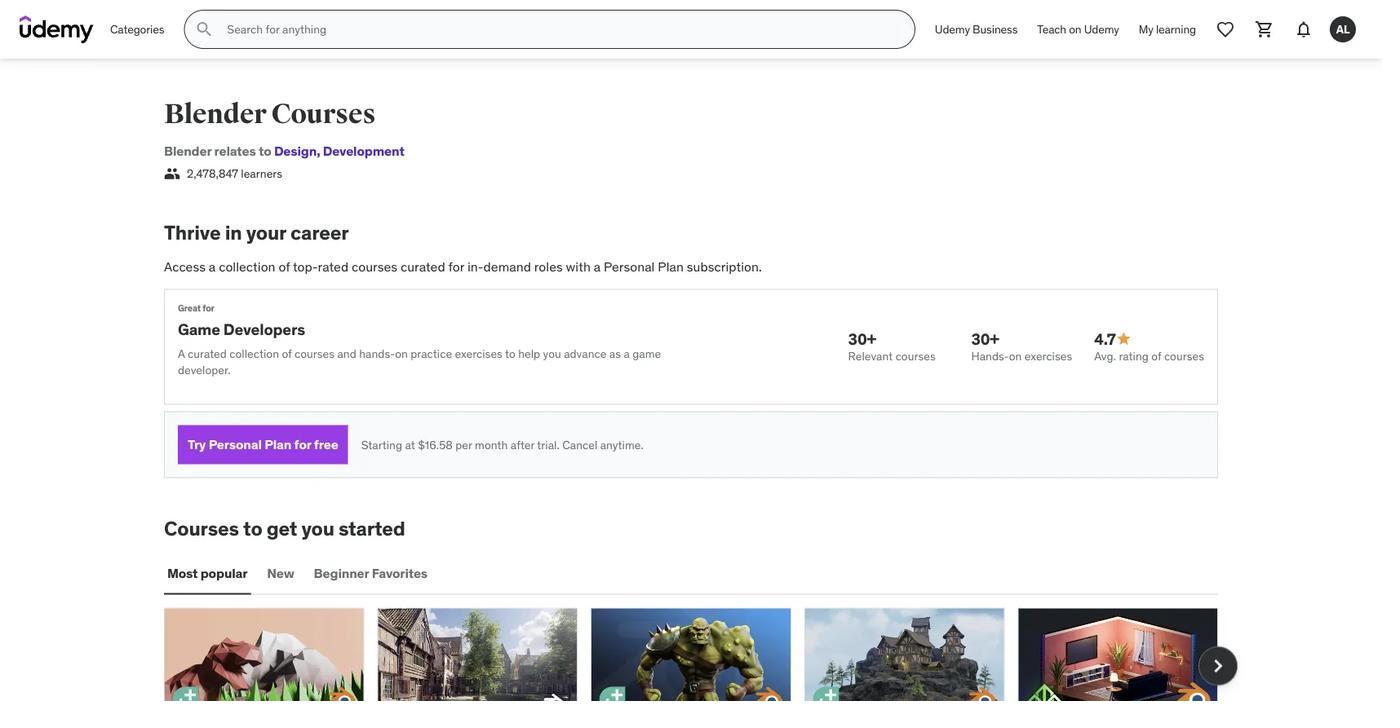 Task type: describe. For each thing, give the bounding box(es) containing it.
beginner favorites
[[314, 566, 428, 582]]

0 horizontal spatial you
[[302, 517, 335, 542]]

avg. rating of courses
[[1095, 349, 1205, 364]]

try personal plan for free link
[[178, 426, 348, 465]]

business
[[973, 22, 1018, 36]]

shopping cart with 0 items image
[[1255, 20, 1275, 39]]

trial.
[[537, 438, 560, 453]]

access
[[164, 258, 206, 275]]

udemy business
[[935, 22, 1018, 36]]

carousel element
[[164, 608, 1238, 702]]

blender courses
[[164, 97, 376, 131]]

blender for blender relates to design development
[[164, 143, 212, 160]]

started
[[339, 517, 405, 542]]

your
[[246, 221, 286, 245]]

development link
[[317, 143, 405, 160]]

my
[[1139, 22, 1154, 36]]

small image
[[164, 166, 180, 182]]

al link
[[1324, 10, 1363, 49]]

developer.
[[178, 363, 231, 378]]

2 horizontal spatial for
[[449, 258, 465, 275]]

teach on udemy
[[1038, 22, 1120, 36]]

30+ for 30+ relevant courses
[[849, 329, 877, 349]]

at
[[405, 438, 415, 453]]

wishlist image
[[1216, 20, 1236, 39]]

try personal plan for free
[[188, 437, 338, 453]]

get
[[267, 517, 297, 542]]

4.7
[[1095, 329, 1116, 349]]

month
[[475, 438, 508, 453]]

curated inside great for game developers a curated collection of courses and hands-on practice exercises to help you advance as a game developer.
[[188, 347, 227, 362]]

most popular button
[[164, 555, 251, 594]]

top-
[[293, 258, 318, 275]]

hands-
[[972, 349, 1010, 364]]

of left top-
[[279, 258, 290, 275]]

0 vertical spatial to
[[259, 143, 271, 160]]

developers
[[224, 320, 305, 339]]

thrive
[[164, 221, 221, 245]]

great
[[178, 303, 201, 314]]

blender relates to design development
[[164, 143, 405, 160]]

help
[[518, 347, 541, 362]]

collection inside great for game developers a curated collection of courses and hands-on practice exercises to help you advance as a game developer.
[[230, 347, 279, 362]]

learning
[[1157, 22, 1197, 36]]

a
[[178, 347, 185, 362]]

anytime.
[[600, 438, 644, 453]]

design
[[274, 143, 317, 160]]

learners
[[241, 166, 283, 181]]

next image
[[1206, 654, 1232, 680]]

courses to get you started
[[164, 517, 405, 542]]

rating
[[1119, 349, 1149, 364]]

al
[[1337, 22, 1350, 36]]

0 vertical spatial courses
[[271, 97, 376, 131]]

relates
[[214, 143, 256, 160]]

game
[[178, 320, 220, 339]]

new button
[[264, 555, 298, 594]]

rated
[[318, 258, 349, 275]]

advance
[[564, 347, 607, 362]]

game developers link
[[178, 320, 305, 339]]

most popular
[[167, 566, 248, 582]]

thrive in your career element
[[164, 221, 1219, 479]]

categories button
[[100, 10, 174, 49]]

of right rating
[[1152, 349, 1162, 364]]



Task type: vqa. For each thing, say whether or not it's contained in the screenshot.
the left for
yes



Task type: locate. For each thing, give the bounding box(es) containing it.
0 horizontal spatial for
[[203, 303, 214, 314]]

collection down developers
[[230, 347, 279, 362]]

personal
[[604, 258, 655, 275], [209, 437, 262, 453]]

$16.58
[[418, 438, 453, 453]]

for
[[449, 258, 465, 275], [203, 303, 214, 314], [294, 437, 311, 453]]

for left the free
[[294, 437, 311, 453]]

1 horizontal spatial on
[[1010, 349, 1022, 364]]

new
[[267, 566, 294, 582]]

0 vertical spatial curated
[[401, 258, 445, 275]]

30+ up hands-
[[972, 329, 1000, 349]]

1 blender from the top
[[164, 97, 267, 131]]

30+
[[849, 329, 877, 349], [972, 329, 1000, 349]]

plan left the free
[[265, 437, 292, 453]]

0 horizontal spatial on
[[395, 347, 408, 362]]

collection down thrive in your career
[[219, 258, 276, 275]]

30+ relevant courses
[[849, 329, 936, 364]]

udemy inside "link"
[[935, 22, 970, 36]]

Search for anything text field
[[224, 16, 895, 43]]

0 horizontal spatial udemy
[[935, 22, 970, 36]]

favorites
[[372, 566, 428, 582]]

0 vertical spatial blender
[[164, 97, 267, 131]]

subscription.
[[687, 258, 762, 275]]

access a collection of top-rated courses curated for in-demand roles with a personal plan subscription.
[[164, 258, 762, 275]]

courses right rating
[[1165, 349, 1205, 364]]

udemy image
[[20, 16, 94, 43]]

my learning link
[[1130, 10, 1206, 49]]

in-
[[468, 258, 484, 275]]

udemy
[[935, 22, 970, 36], [1085, 22, 1120, 36]]

30+ inside 30+ relevant courses
[[849, 329, 877, 349]]

2 blender from the top
[[164, 143, 212, 160]]

1 horizontal spatial curated
[[401, 258, 445, 275]]

30+ hands-on exercises
[[972, 329, 1073, 364]]

try
[[188, 437, 206, 453]]

categories
[[110, 22, 164, 36]]

relevant
[[849, 349, 893, 364]]

beginner favorites button
[[311, 555, 431, 594]]

personal right "with"
[[604, 258, 655, 275]]

30+ inside 30+ hands-on exercises
[[972, 329, 1000, 349]]

great for game developers a curated collection of courses and hands-on practice exercises to help you advance as a game developer.
[[178, 303, 661, 378]]

courses inside great for game developers a curated collection of courses and hands-on practice exercises to help you advance as a game developer.
[[295, 347, 335, 362]]

0 horizontal spatial curated
[[188, 347, 227, 362]]

starting at $16.58 per month after trial. cancel anytime.
[[361, 438, 644, 453]]

submit search image
[[195, 20, 214, 39]]

2 vertical spatial for
[[294, 437, 311, 453]]

2,478,847 learners
[[187, 166, 283, 181]]

30+ for 30+ hands-on exercises
[[972, 329, 1000, 349]]

after
[[511, 438, 535, 453]]

exercises right the "practice"
[[455, 347, 503, 362]]

on inside 30+ hands-on exercises
[[1010, 349, 1022, 364]]

1 udemy from the left
[[935, 22, 970, 36]]

1 horizontal spatial 30+
[[972, 329, 1000, 349]]

a inside great for game developers a curated collection of courses and hands-on practice exercises to help you advance as a game developer.
[[624, 347, 630, 362]]

0 horizontal spatial plan
[[265, 437, 292, 453]]

1 horizontal spatial exercises
[[1025, 349, 1073, 364]]

a right as
[[624, 347, 630, 362]]

my learning
[[1139, 22, 1197, 36]]

a
[[209, 258, 216, 275], [594, 258, 601, 275], [624, 347, 630, 362]]

blender up small image
[[164, 143, 212, 160]]

career
[[291, 221, 349, 245]]

for right great
[[203, 303, 214, 314]]

0 horizontal spatial personal
[[209, 437, 262, 453]]

exercises inside 30+ hands-on exercises
[[1025, 349, 1073, 364]]

blender for blender courses
[[164, 97, 267, 131]]

0 vertical spatial you
[[543, 347, 561, 362]]

on
[[1069, 22, 1082, 36], [395, 347, 408, 362], [1010, 349, 1022, 364]]

2 udemy from the left
[[1085, 22, 1120, 36]]

practice
[[411, 347, 452, 362]]

popular
[[201, 566, 248, 582]]

courses left and
[[295, 347, 335, 362]]

0 vertical spatial for
[[449, 258, 465, 275]]

game
[[633, 347, 661, 362]]

to inside great for game developers a curated collection of courses and hands-on practice exercises to help you advance as a game developer.
[[505, 347, 516, 362]]

courses up design link at left
[[271, 97, 376, 131]]

1 vertical spatial to
[[505, 347, 516, 362]]

1 horizontal spatial you
[[543, 347, 561, 362]]

courses
[[271, 97, 376, 131], [164, 517, 239, 542]]

1 horizontal spatial courses
[[271, 97, 376, 131]]

you inside great for game developers a curated collection of courses and hands-on practice exercises to help you advance as a game developer.
[[543, 347, 561, 362]]

curated left in-
[[401, 258, 445, 275]]

design link
[[274, 143, 317, 160]]

courses right rated
[[352, 258, 398, 275]]

2 30+ from the left
[[972, 329, 1000, 349]]

to up learners
[[259, 143, 271, 160]]

0 horizontal spatial a
[[209, 258, 216, 275]]

hands-
[[359, 347, 395, 362]]

0 horizontal spatial exercises
[[455, 347, 503, 362]]

1 vertical spatial you
[[302, 517, 335, 542]]

to left the help
[[505, 347, 516, 362]]

0 vertical spatial collection
[[219, 258, 276, 275]]

exercises inside great for game developers a curated collection of courses and hands-on practice exercises to help you advance as a game developer.
[[455, 347, 503, 362]]

blender
[[164, 97, 267, 131], [164, 143, 212, 160]]

teach on udemy link
[[1028, 10, 1130, 49]]

1 horizontal spatial personal
[[604, 258, 655, 275]]

most
[[167, 566, 198, 582]]

plan left subscription.
[[658, 258, 684, 275]]

thrive in your career
[[164, 221, 349, 245]]

1 vertical spatial plan
[[265, 437, 292, 453]]

courses inside 30+ relevant courses
[[896, 349, 936, 364]]

blender up relates
[[164, 97, 267, 131]]

30+ up relevant
[[849, 329, 877, 349]]

courses right relevant
[[896, 349, 936, 364]]

demand
[[484, 258, 531, 275]]

you
[[543, 347, 561, 362], [302, 517, 335, 542]]

in
[[225, 221, 242, 245]]

starting
[[361, 438, 402, 453]]

to
[[259, 143, 271, 160], [505, 347, 516, 362], [243, 517, 262, 542]]

courses up most popular
[[164, 517, 239, 542]]

1 vertical spatial for
[[203, 303, 214, 314]]

1 vertical spatial blender
[[164, 143, 212, 160]]

personal right try
[[209, 437, 262, 453]]

development
[[323, 143, 405, 160]]

udemy left my on the right of the page
[[1085, 22, 1120, 36]]

curated
[[401, 258, 445, 275], [188, 347, 227, 362]]

1 horizontal spatial a
[[594, 258, 601, 275]]

cancel
[[563, 438, 598, 453]]

0 vertical spatial personal
[[604, 258, 655, 275]]

1 vertical spatial personal
[[209, 437, 262, 453]]

with
[[566, 258, 591, 275]]

beginner
[[314, 566, 369, 582]]

2 horizontal spatial on
[[1069, 22, 1082, 36]]

courses
[[352, 258, 398, 275], [295, 347, 335, 362], [896, 349, 936, 364], [1165, 349, 1205, 364]]

free
[[314, 437, 338, 453]]

to left the get
[[243, 517, 262, 542]]

exercises
[[455, 347, 503, 362], [1025, 349, 1073, 364]]

a right access
[[209, 258, 216, 275]]

1 horizontal spatial for
[[294, 437, 311, 453]]

as
[[610, 347, 621, 362]]

udemy left business
[[935, 22, 970, 36]]

teach
[[1038, 22, 1067, 36]]

1 vertical spatial collection
[[230, 347, 279, 362]]

curated up developer.
[[188, 347, 227, 362]]

of inside great for game developers a curated collection of courses and hands-on practice exercises to help you advance as a game developer.
[[282, 347, 292, 362]]

1 horizontal spatial plan
[[658, 258, 684, 275]]

avg.
[[1095, 349, 1117, 364]]

1 vertical spatial curated
[[188, 347, 227, 362]]

collection
[[219, 258, 276, 275], [230, 347, 279, 362]]

0 horizontal spatial courses
[[164, 517, 239, 542]]

notifications image
[[1295, 20, 1314, 39]]

for inside great for game developers a curated collection of courses and hands-on practice exercises to help you advance as a game developer.
[[203, 303, 214, 314]]

you right the help
[[543, 347, 561, 362]]

roles
[[534, 258, 563, 275]]

for left in-
[[449, 258, 465, 275]]

0 horizontal spatial 30+
[[849, 329, 877, 349]]

2 vertical spatial to
[[243, 517, 262, 542]]

small image
[[1116, 331, 1133, 348]]

2 horizontal spatial a
[[624, 347, 630, 362]]

1 horizontal spatial udemy
[[1085, 22, 1120, 36]]

0 vertical spatial plan
[[658, 258, 684, 275]]

per
[[456, 438, 472, 453]]

exercises left avg.
[[1025, 349, 1073, 364]]

1 vertical spatial courses
[[164, 517, 239, 542]]

you right the get
[[302, 517, 335, 542]]

udemy business link
[[926, 10, 1028, 49]]

1 30+ from the left
[[849, 329, 877, 349]]

on inside great for game developers a curated collection of courses and hands-on practice exercises to help you advance as a game developer.
[[395, 347, 408, 362]]

2,478,847
[[187, 166, 238, 181]]

a right "with"
[[594, 258, 601, 275]]

of down developers
[[282, 347, 292, 362]]

of
[[279, 258, 290, 275], [282, 347, 292, 362], [1152, 349, 1162, 364]]

and
[[337, 347, 357, 362]]



